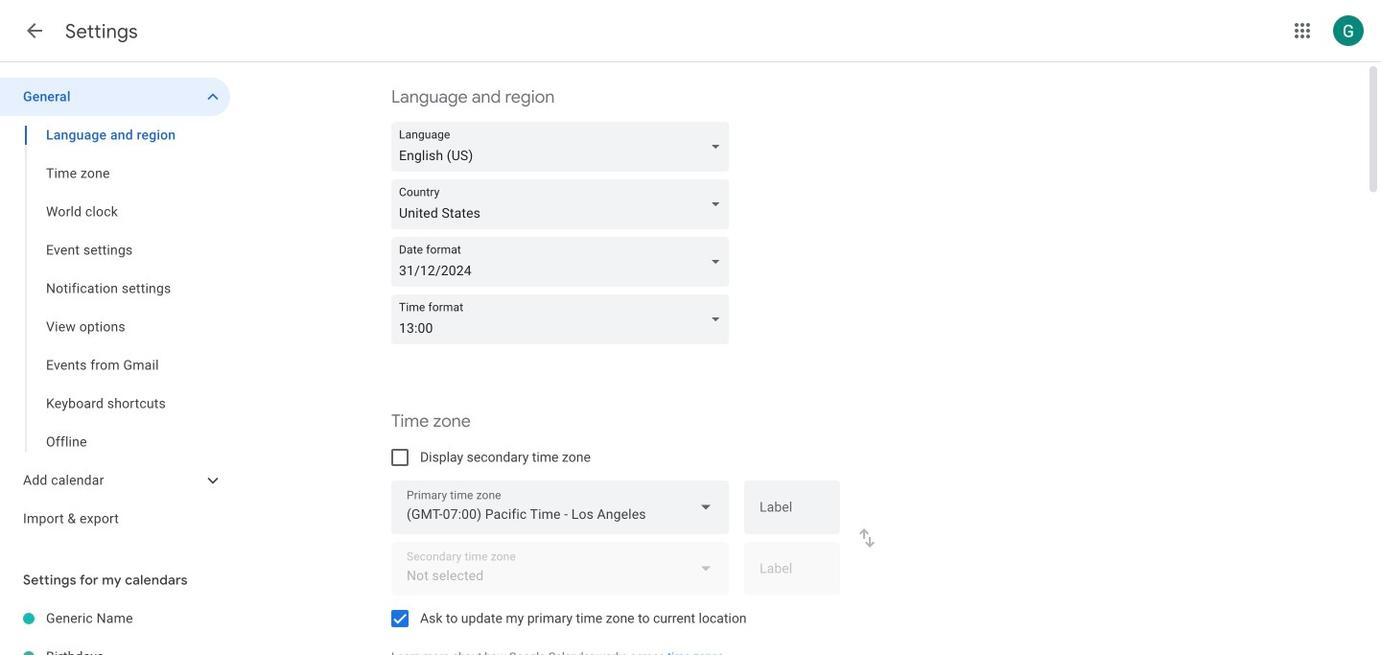 Task type: vqa. For each thing, say whether or not it's contained in the screenshot.
my calendars list
no



Task type: locate. For each thing, give the bounding box(es) containing it.
1 vertical spatial tree
[[0, 600, 230, 655]]

Label for secondary time zone. text field
[[760, 562, 825, 589]]

heading
[[65, 19, 138, 44]]

0 vertical spatial tree
[[0, 78, 230, 538]]

1 tree from the top
[[0, 78, 230, 538]]

2 tree from the top
[[0, 600, 230, 655]]

Label for primary time zone. text field
[[760, 501, 825, 528]]

go back image
[[23, 19, 46, 42]]

None field
[[391, 122, 737, 172], [391, 179, 737, 229], [391, 237, 737, 287], [391, 295, 737, 344], [391, 481, 729, 534], [391, 122, 737, 172], [391, 179, 737, 229], [391, 237, 737, 287], [391, 295, 737, 344], [391, 481, 729, 534]]

group
[[0, 116, 230, 461]]

tree
[[0, 78, 230, 538], [0, 600, 230, 655]]



Task type: describe. For each thing, give the bounding box(es) containing it.
general tree item
[[0, 78, 230, 116]]

generic name tree item
[[0, 600, 230, 638]]

birthdays tree item
[[0, 638, 230, 655]]



